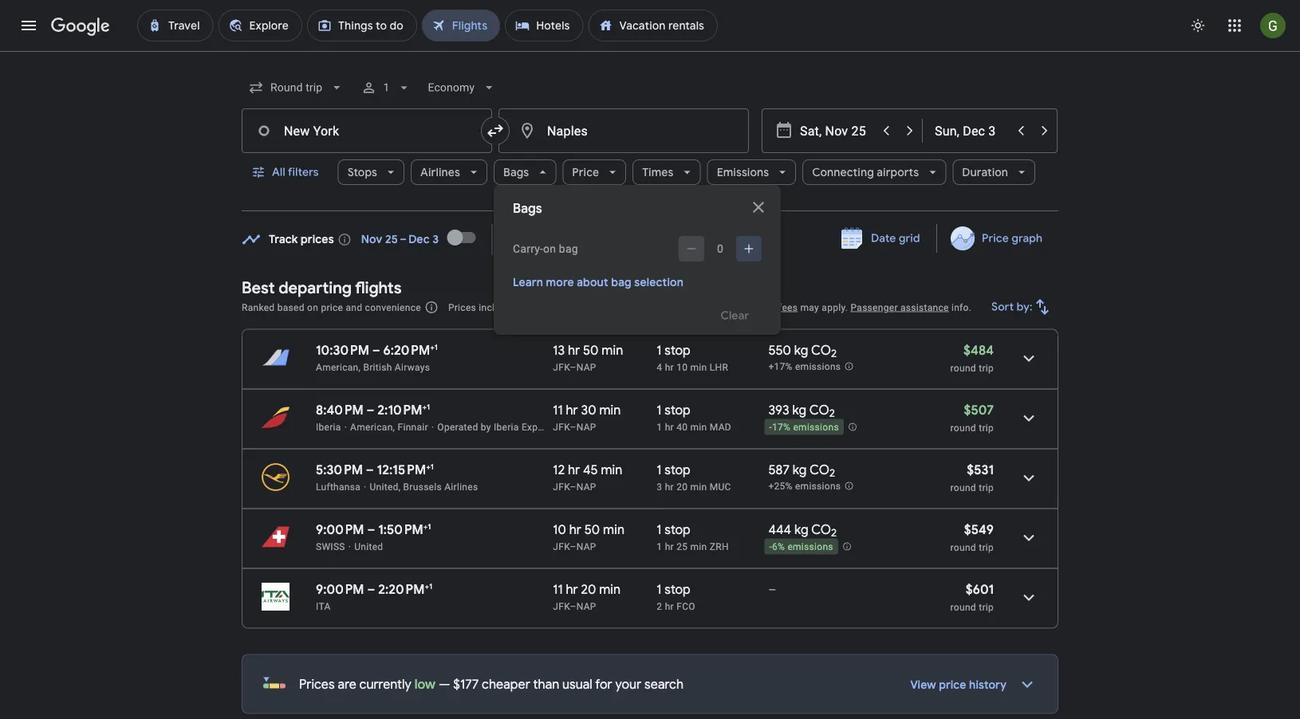 Task type: vqa. For each thing, say whether or not it's contained in the screenshot.
Carry-
yes



Task type: locate. For each thing, give the bounding box(es) containing it.
bag up more
[[559, 242, 578, 255]]

hr right 4
[[665, 362, 674, 373]]

Departure time: 10:30 PM. text field
[[316, 342, 369, 359]]

– inside 12 hr 45 min jfk – nap
[[570, 482, 577, 493]]

0 horizontal spatial  image
[[344, 422, 347, 433]]

iberia
[[316, 422, 341, 433], [494, 422, 519, 433]]

kg for 587
[[793, 462, 807, 478]]

2 inside the 550 kg co 2
[[831, 347, 837, 361]]

– inside 11 hr 30 min jfk – nap
[[570, 422, 577, 433]]

0 horizontal spatial prices
[[299, 677, 335, 693]]

4 stop from the top
[[665, 522, 691, 538]]

bags down 'swap origin and destination.' icon
[[504, 165, 529, 180]]

1 9:00 pm from the top
[[316, 522, 364, 538]]

9:00 pm up swiss
[[316, 522, 364, 538]]

leaves john f. kennedy international airport at 5:30 pm on saturday, november 25 and arrives at naples international airport at 12:15 pm on sunday, november 26. element
[[316, 462, 434, 478]]

0 horizontal spatial and
[[346, 302, 362, 313]]

jfk inside 12 hr 45 min jfk – nap
[[553, 482, 570, 493]]

50 inside 10 hr 50 min jfk – nap
[[585, 522, 600, 538]]

1 horizontal spatial on
[[543, 242, 556, 255]]

round
[[951, 363, 976, 374], [951, 422, 976, 434], [951, 482, 976, 493], [951, 542, 976, 553], [951, 602, 976, 613]]

1 inside 1 stop 4 hr 10 min lhr
[[657, 342, 662, 359]]

co for 444
[[812, 522, 831, 538]]

10 hr 50 min jfk – nap
[[553, 522, 625, 553]]

stop inside 1 stop 1 hr 40 min mad
[[665, 402, 691, 418]]

2 trip from the top
[[979, 422, 994, 434]]

1 stop from the top
[[665, 342, 691, 359]]

stop up 40
[[665, 402, 691, 418]]

total duration 11 hr 30 min. element
[[553, 402, 657, 421]]

2 for 444
[[831, 527, 837, 540]]

for left adult.
[[610, 302, 623, 313]]

1 nap from the top
[[577, 362, 597, 373]]

hr inside 13 hr 50 min jfk – nap
[[568, 342, 580, 359]]

4 jfk from the top
[[553, 541, 570, 553]]

2 for 587
[[830, 467, 835, 480]]

+ inside 5:30 pm – 12:15 pm + 1
[[426, 462, 431, 472]]

5 stop from the top
[[665, 582, 691, 598]]

round inside $549 round trip
[[951, 542, 976, 553]]

hr inside 1 stop 3 hr 20 min muc
[[665, 482, 674, 493]]

1 vertical spatial 11
[[553, 582, 563, 598]]

1 vertical spatial 3
[[657, 482, 663, 493]]

main menu image
[[19, 16, 38, 35]]

2 nap from the top
[[577, 422, 597, 433]]

on right the any
[[543, 242, 556, 255]]

taxes
[[553, 302, 578, 313]]

0 vertical spatial 50
[[583, 342, 599, 359]]

3 trip from the top
[[979, 482, 994, 493]]

hr left 30
[[566, 402, 578, 418]]

jfk inside 11 hr 20 min jfk – nap
[[553, 601, 570, 612]]

1 inside 5:30 pm – 12:15 pm + 1
[[431, 462, 434, 472]]

1 stop 1 hr 25 min zrh
[[657, 522, 729, 553]]

0 vertical spatial 11
[[553, 402, 563, 418]]

Departure text field
[[800, 109, 874, 152]]

20 inside 11 hr 20 min jfk – nap
[[581, 582, 596, 598]]

2 round from the top
[[951, 422, 976, 434]]

- for 444
[[769, 542, 772, 553]]

fees left may
[[779, 302, 798, 313]]

9:00 pm for 2:20 pm
[[316, 582, 364, 598]]

3 down total duration 12 hr 45 min. element
[[657, 482, 663, 493]]

0 horizontal spatial iberia
[[316, 422, 341, 433]]

1 vertical spatial 9:00 pm
[[316, 582, 364, 598]]

1 stop flight. element for 13 hr 50 min
[[657, 342, 691, 361]]

min right the 13
[[602, 342, 623, 359]]

emissions down 587 kg co 2
[[795, 481, 841, 492]]

date
[[871, 231, 896, 246]]

1 jfk from the top
[[553, 362, 570, 373]]

0 vertical spatial 10
[[677, 362, 688, 373]]

1 vertical spatial  image
[[348, 541, 351, 553]]

hr left fco
[[665, 601, 674, 612]]

50 inside 13 hr 50 min jfk – nap
[[583, 342, 599, 359]]

– up the american, finnair
[[367, 402, 375, 418]]

1 horizontal spatial and
[[740, 302, 757, 313]]

fco
[[677, 601, 696, 612]]

1 vertical spatial american,
[[350, 422, 395, 433]]

learn more about bag selection
[[513, 275, 684, 290]]

prices include required taxes + fees for 1 adult. optional charges and bag fees may apply. passenger assistance
[[448, 302, 949, 313]]

2 iberia from the left
[[494, 422, 519, 433]]

– inside 11 hr 20 min jfk – nap
[[570, 601, 577, 612]]

50
[[583, 342, 599, 359], [585, 522, 600, 538]]

1 iberia from the left
[[316, 422, 341, 433]]

– down 6%
[[769, 582, 776, 598]]

stop
[[665, 342, 691, 359], [665, 402, 691, 418], [665, 462, 691, 478], [665, 522, 691, 538], [665, 582, 691, 598]]

kg for 393
[[793, 402, 807, 418]]

Arrival time: 6:20 PM on  Sunday, November 26. text field
[[383, 342, 438, 359]]

1 - from the top
[[769, 422, 772, 433]]

duration
[[963, 165, 1009, 180]]

0 vertical spatial airlines
[[421, 165, 460, 180]]

kg inside the 550 kg co 2
[[795, 342, 809, 359]]

2 1 stop flight. element from the top
[[657, 402, 691, 421]]

min inside 13 hr 50 min jfk – nap
[[602, 342, 623, 359]]

hr inside 12 hr 45 min jfk – nap
[[568, 462, 580, 478]]

fees down learn more about bag selection
[[588, 302, 608, 313]]

11 hr 20 min jfk – nap
[[553, 582, 621, 612]]

1 horizontal spatial price
[[982, 231, 1009, 246]]

hr right the 13
[[568, 342, 580, 359]]

jfk for 13 hr 50 min
[[553, 362, 570, 373]]

1 inside 9:00 pm – 2:20 pm + 1
[[429, 582, 432, 592]]

5 jfk from the top
[[553, 601, 570, 612]]

trip down 484 us dollars text box
[[979, 363, 994, 374]]

round down "$549"
[[951, 542, 976, 553]]

lhr
[[710, 362, 728, 373]]

round down '$531' text field
[[951, 482, 976, 493]]

4 round from the top
[[951, 542, 976, 553]]

learn
[[513, 275, 543, 290]]

search
[[645, 677, 684, 693]]

filters
[[288, 165, 319, 180]]

-6% emissions
[[769, 542, 834, 553]]

587
[[769, 462, 790, 478]]

round inside the $484 round trip
[[951, 363, 976, 374]]

– right express at the left bottom
[[570, 422, 577, 433]]

jfk inside 10 hr 50 min jfk – nap
[[553, 541, 570, 553]]

0 horizontal spatial on
[[307, 302, 318, 313]]

0 horizontal spatial price
[[572, 165, 599, 180]]

3 jfk from the top
[[553, 482, 570, 493]]

times button
[[633, 153, 701, 191]]

for
[[610, 302, 623, 313], [595, 677, 612, 693]]

iberia down the departure time: 8:40 pm. text box on the left bottom of the page
[[316, 422, 341, 433]]

nap down 45
[[577, 482, 597, 493]]

on
[[543, 242, 556, 255], [307, 302, 318, 313]]

0 vertical spatial bag
[[559, 242, 578, 255]]

+ up finnair
[[422, 402, 427, 412]]

min right 25
[[691, 541, 707, 553]]

None text field
[[499, 109, 749, 153]]

co up +17% emissions
[[811, 342, 831, 359]]

None text field
[[242, 109, 492, 153]]

2 9:00 pm from the top
[[316, 582, 364, 598]]

- down 393
[[769, 422, 772, 433]]

price for price graph
[[982, 231, 1009, 246]]

0 vertical spatial  image
[[344, 422, 347, 433]]

prices
[[448, 302, 476, 313], [299, 677, 335, 693]]

0 horizontal spatial 20
[[581, 582, 596, 598]]

0 vertical spatial 3
[[433, 233, 439, 247]]

trip inside $601 round trip
[[979, 602, 994, 613]]

1 stop flight. element for 12 hr 45 min
[[657, 462, 691, 481]]

emissions
[[795, 362, 841, 373], [793, 422, 839, 433], [795, 481, 841, 492], [788, 542, 834, 553]]

trip for $601
[[979, 602, 994, 613]]

3 inside 1 stop 3 hr 20 min muc
[[657, 482, 663, 493]]

0 vertical spatial american,
[[316, 362, 361, 373]]

-
[[769, 422, 772, 433], [769, 542, 772, 553]]

11 inside 11 hr 30 min jfk – nap
[[553, 402, 563, 418]]

swap origin and destination. image
[[486, 121, 505, 140]]

0 vertical spatial price
[[572, 165, 599, 180]]

1 vertical spatial -
[[769, 542, 772, 553]]

50 for 13
[[583, 342, 599, 359]]

prices for prices include required taxes + fees for 1 adult. optional charges and bag fees may apply. passenger assistance
[[448, 302, 476, 313]]

5 trip from the top
[[979, 602, 994, 613]]

– inside 10 hr 50 min jfk – nap
[[570, 541, 577, 553]]

4 nap from the top
[[577, 541, 597, 553]]

1 stop flight. element for 10 hr 50 min
[[657, 522, 691, 541]]

nap inside 11 hr 30 min jfk – nap
[[577, 422, 597, 433]]

may
[[801, 302, 819, 313]]

hr down 12 hr 45 min jfk – nap
[[569, 522, 582, 538]]

– down total duration 10 hr 50 min. element
[[570, 541, 577, 553]]

– down "total duration 11 hr 20 min." element
[[570, 601, 577, 612]]

2 inside 444 kg co 2
[[831, 527, 837, 540]]

passenger assistance button
[[851, 302, 949, 313]]

1 round from the top
[[951, 363, 976, 374]]

10 right 4
[[677, 362, 688, 373]]

+ inside 10:30 pm – 6:20 pm + 1
[[430, 342, 435, 352]]

1 horizontal spatial iberia
[[494, 422, 519, 433]]

11 down 10 hr 50 min jfk – nap
[[553, 582, 563, 598]]

round inside $531 round trip
[[951, 482, 976, 493]]

1 vertical spatial price
[[982, 231, 1009, 246]]

1 vertical spatial on
[[307, 302, 318, 313]]

operated by iberia express
[[437, 422, 557, 433]]

1 horizontal spatial  image
[[348, 541, 351, 553]]

find the best price region
[[242, 219, 1059, 266]]

1 inside 1 stop 3 hr 20 min muc
[[657, 462, 662, 478]]

jfk down the 13
[[553, 362, 570, 373]]

3 stop from the top
[[665, 462, 691, 478]]

8:40 pm – 2:10 pm + 1
[[316, 402, 430, 418]]

0 vertical spatial 9:00 pm
[[316, 522, 364, 538]]

+ inside '8:40 pm – 2:10 pm + 1'
[[422, 402, 427, 412]]

duration button
[[953, 153, 1036, 191]]

3 inside find the best price region
[[433, 233, 439, 247]]

co up -17% emissions
[[810, 402, 830, 418]]

jfk down "total duration 11 hr 20 min." element
[[553, 601, 570, 612]]

jfk for 11 hr 30 min
[[553, 422, 570, 433]]

10 down 12 hr 45 min jfk – nap
[[553, 522, 566, 538]]

min left muc
[[691, 482, 707, 493]]

co inside 393 kg co 2
[[810, 402, 830, 418]]

bag right the about
[[611, 275, 632, 290]]

kg inside 393 kg co 2
[[793, 402, 807, 418]]

0 vertical spatial bags
[[504, 165, 529, 180]]

co inside 587 kg co 2
[[810, 462, 830, 478]]

jfk up 12
[[553, 422, 570, 433]]

1 stop flight. element for 11 hr 30 min
[[657, 402, 691, 421]]

iberia right by
[[494, 422, 519, 433]]

min inside 1 stop 3 hr 20 min muc
[[691, 482, 707, 493]]

american, for american, finnair
[[350, 422, 395, 433]]

round down 484 us dollars text box
[[951, 363, 976, 374]]

stop up fco
[[665, 582, 691, 598]]

price button
[[563, 153, 627, 191]]

kg
[[795, 342, 809, 359], [793, 402, 807, 418], [793, 462, 807, 478], [795, 522, 809, 538]]

total duration 10 hr 50 min. element
[[553, 522, 657, 541]]

min left 'lhr'
[[691, 362, 707, 373]]

5 nap from the top
[[577, 601, 597, 612]]

learn more about bag selection link
[[513, 275, 684, 290]]

1:50 pm
[[378, 522, 423, 538]]

9:00 pm – 1:50 pm + 1
[[316, 522, 431, 538]]

2 horizontal spatial bag
[[760, 302, 776, 313]]

4 trip from the top
[[979, 542, 994, 553]]

trip inside the $484 round trip
[[979, 363, 994, 374]]

2 - from the top
[[769, 542, 772, 553]]

+ inside 9:00 pm – 2:20 pm + 1
[[425, 582, 429, 592]]

prices left are
[[299, 677, 335, 693]]

stop inside 1 stop 1 hr 25 min zrh
[[665, 522, 691, 538]]

0 horizontal spatial price
[[321, 302, 343, 313]]

5 round from the top
[[951, 602, 976, 613]]

 image left united
[[348, 541, 351, 553]]

1 vertical spatial departure time: 9:00 pm. text field
[[316, 582, 364, 598]]

11 inside 11 hr 20 min jfk – nap
[[553, 582, 563, 598]]

trip down '$531' text field
[[979, 482, 994, 493]]

0 horizontal spatial 10
[[553, 522, 566, 538]]

1 vertical spatial airlines
[[445, 482, 478, 493]]

2 stop from the top
[[665, 402, 691, 418]]

min inside 12 hr 45 min jfk – nap
[[601, 462, 623, 478]]

prices for prices are currently low — $177 cheaper than usual for your search
[[299, 677, 335, 693]]

10
[[677, 362, 688, 373], [553, 522, 566, 538]]

2 up +25% emissions on the bottom right of the page
[[830, 467, 835, 480]]

prices
[[301, 233, 334, 247]]

min inside 11 hr 30 min jfk – nap
[[599, 402, 621, 418]]

currently
[[360, 677, 412, 693]]

1 1 stop flight. element from the top
[[657, 342, 691, 361]]

nap inside 10 hr 50 min jfk – nap
[[577, 541, 597, 553]]

1 departure time: 9:00 pm. text field from the top
[[316, 522, 364, 538]]

9:00 pm up ita
[[316, 582, 364, 598]]

bags
[[504, 165, 529, 180], [513, 201, 542, 217]]

2 up -6% emissions
[[831, 527, 837, 540]]

1 stop flight. element
[[657, 342, 691, 361], [657, 402, 691, 421], [657, 462, 691, 481], [657, 522, 691, 541], [657, 582, 691, 600]]

2 11 from the top
[[553, 582, 563, 598]]

1 11 from the top
[[553, 402, 563, 418]]

3 1 stop flight. element from the top
[[657, 462, 691, 481]]

nap
[[577, 362, 597, 373], [577, 422, 597, 433], [577, 482, 597, 493], [577, 541, 597, 553], [577, 601, 597, 612]]

1 stop flight. element up 25
[[657, 522, 691, 541]]

round down the $507
[[951, 422, 976, 434]]

1 vertical spatial price
[[939, 679, 967, 693]]

trip inside $549 round trip
[[979, 542, 994, 553]]

+ for 1:50 pm
[[423, 522, 428, 532]]

co inside the 550 kg co 2
[[811, 342, 831, 359]]

hr left 40
[[665, 422, 674, 433]]

1 vertical spatial 10
[[553, 522, 566, 538]]

1 stop 4 hr 10 min lhr
[[657, 342, 728, 373]]

nap inside 13 hr 50 min jfk – nap
[[577, 362, 597, 373]]

departure time: 9:00 pm. text field for 1:50 pm
[[316, 522, 364, 538]]

min right 40
[[691, 422, 707, 433]]

1 horizontal spatial 3
[[657, 482, 663, 493]]

10 inside 10 hr 50 min jfk – nap
[[553, 522, 566, 538]]

$507 round trip
[[951, 402, 994, 434]]

0 horizontal spatial 3
[[433, 233, 439, 247]]

1 vertical spatial 50
[[585, 522, 600, 538]]

+ down 'arrival time: 1:50 pm on  sunday, november 26.' text field
[[425, 582, 429, 592]]

united,
[[370, 482, 401, 493]]

2 up +17% emissions
[[831, 347, 837, 361]]

11 up express at the left bottom
[[553, 402, 563, 418]]

price inside button
[[982, 231, 1009, 246]]

for left your at bottom
[[595, 677, 612, 693]]

price right view
[[939, 679, 967, 693]]

jfk down total duration 10 hr 50 min. element
[[553, 541, 570, 553]]

convenience
[[365, 302, 421, 313]]

4
[[657, 362, 663, 373]]

price inside popup button
[[572, 165, 599, 180]]

50 right the 13
[[583, 342, 599, 359]]

1 stop flight. element up 4
[[657, 342, 691, 361]]

round for $484
[[951, 363, 976, 374]]

10:30 pm – 6:20 pm + 1
[[316, 342, 438, 359]]

1 trip from the top
[[979, 363, 994, 374]]

round for $549
[[951, 542, 976, 553]]

1 stop 2 hr fco
[[657, 582, 696, 612]]

– up british in the left of the page
[[372, 342, 380, 359]]

kg up -17% emissions
[[793, 402, 807, 418]]

total duration 12 hr 45 min. element
[[553, 462, 657, 481]]

and right charges at top right
[[740, 302, 757, 313]]

0 vertical spatial price
[[321, 302, 343, 313]]

price graph
[[982, 231, 1043, 246]]

co
[[811, 342, 831, 359], [810, 402, 830, 418], [810, 462, 830, 478], [812, 522, 831, 538]]

2 inside 393 kg co 2
[[830, 407, 835, 421]]

2 for 550
[[831, 347, 837, 361]]

1 vertical spatial bag
[[611, 275, 632, 290]]

co up +25% emissions on the bottom right of the page
[[810, 462, 830, 478]]

11 hr 30 min jfk – nap
[[553, 402, 621, 433]]

co for 393
[[810, 402, 830, 418]]

emissions down the 550 kg co 2 in the right of the page
[[795, 362, 841, 373]]

stop inside 1 stop 4 hr 10 min lhr
[[665, 342, 691, 359]]

hr inside 11 hr 30 min jfk – nap
[[566, 402, 578, 418]]

1 horizontal spatial prices
[[448, 302, 476, 313]]

3 round from the top
[[951, 482, 976, 493]]

round down $601
[[951, 602, 976, 613]]

hr down 10 hr 50 min jfk – nap
[[566, 582, 578, 598]]

—
[[439, 677, 450, 693]]

20 left muc
[[677, 482, 688, 493]]

11 for 11 hr 20 min
[[553, 582, 563, 598]]

2 departure time: 9:00 pm. text field from the top
[[316, 582, 364, 598]]

+ inside 9:00 pm – 1:50 pm + 1
[[423, 522, 428, 532]]

total duration 11 hr 20 min. element
[[553, 582, 657, 600]]

trip inside $507 round trip
[[979, 422, 994, 434]]

kg for 444
[[795, 522, 809, 538]]

departing
[[279, 278, 352, 298]]

nap down total duration 13 hr 50 min. element
[[577, 362, 597, 373]]

hr left muc
[[665, 482, 674, 493]]

3 nap from the top
[[577, 482, 597, 493]]

price right bags popup button
[[572, 165, 599, 180]]

british
[[363, 362, 392, 373]]

trip down "$549"
[[979, 542, 994, 553]]

bag
[[559, 242, 578, 255], [611, 275, 632, 290], [760, 302, 776, 313]]

– inside 13 hr 50 min jfk – nap
[[570, 362, 577, 373]]

3 for stop
[[657, 482, 663, 493]]

None field
[[242, 73, 351, 102], [422, 73, 503, 102], [242, 73, 351, 102], [422, 73, 503, 102]]

loading results progress bar
[[0, 51, 1301, 54]]

by
[[481, 422, 491, 433]]

kg up +25% emissions on the bottom right of the page
[[793, 462, 807, 478]]

Departure time: 9:00 PM. text field
[[316, 522, 364, 538], [316, 582, 364, 598]]

price graph button
[[941, 224, 1056, 253]]

co for 550
[[811, 342, 831, 359]]

airlines right stops popup button in the top of the page
[[421, 165, 460, 180]]

stop inside 1 stop 3 hr 20 min muc
[[665, 462, 691, 478]]

learn more about tracked prices image
[[337, 233, 352, 247]]

kg inside 444 kg co 2
[[795, 522, 809, 538]]

2 left fco
[[657, 601, 663, 612]]

nap inside 11 hr 20 min jfk – nap
[[577, 601, 597, 612]]

round inside $507 round trip
[[951, 422, 976, 434]]

min down 12 hr 45 min jfk – nap
[[603, 522, 625, 538]]

best
[[242, 278, 275, 298]]

co for 587
[[810, 462, 830, 478]]

price down best departing flights
[[321, 302, 343, 313]]

co inside 444 kg co 2
[[812, 522, 831, 538]]

3 right 25 – dec
[[433, 233, 439, 247]]

0 vertical spatial departure time: 9:00 pm. text field
[[316, 522, 364, 538]]

round inside $601 round trip
[[951, 602, 976, 613]]

– up united,
[[366, 462, 374, 478]]

+ up the united, brussels airlines at the bottom of the page
[[426, 462, 431, 472]]

nap down "total duration 11 hr 20 min." element
[[577, 601, 597, 612]]

10 inside 1 stop 4 hr 10 min lhr
[[677, 362, 688, 373]]

0 vertical spatial on
[[543, 242, 556, 255]]

hr right 12
[[568, 462, 580, 478]]

layover (1 of 1) is a 1 hr 25 min layover at zurich airport in zürich. element
[[657, 541, 761, 553]]

0 vertical spatial prices
[[448, 302, 476, 313]]

1 inside 1 stop 2 hr fco
[[657, 582, 662, 598]]

sort
[[992, 300, 1014, 314]]

2 fees from the left
[[779, 302, 798, 313]]

departure time: 9:00 pm. text field up swiss
[[316, 522, 364, 538]]

+ for 2:20 pm
[[425, 582, 429, 592]]

jfk inside 11 hr 30 min jfk – nap
[[553, 422, 570, 433]]

13 hr 50 min jfk – nap
[[553, 342, 623, 373]]

close dialog image
[[749, 198, 768, 217]]

min right 45
[[601, 462, 623, 478]]

co up -6% emissions
[[812, 522, 831, 538]]

nap for 11 hr 20 min
[[577, 601, 597, 612]]

5 1 stop flight. element from the top
[[657, 582, 691, 600]]

hr inside 1 stop 1 hr 25 min zrh
[[665, 541, 674, 553]]

about
[[577, 275, 609, 290]]

1 vertical spatial prices
[[299, 677, 335, 693]]

bag left may
[[760, 302, 776, 313]]

20 down 10 hr 50 min jfk – nap
[[581, 582, 596, 598]]

1 horizontal spatial fees
[[779, 302, 798, 313]]

trip down $601
[[979, 602, 994, 613]]

kg inside 587 kg co 2
[[793, 462, 807, 478]]

1 horizontal spatial bag
[[611, 275, 632, 290]]

carry-
[[513, 242, 543, 255]]

none search field containing bags
[[242, 69, 1059, 335]]

0 vertical spatial -
[[769, 422, 772, 433]]

2 jfk from the top
[[553, 422, 570, 433]]

flights
[[355, 278, 402, 298]]

round for $507
[[951, 422, 976, 434]]

+25% emissions
[[769, 481, 841, 492]]

0 vertical spatial 20
[[677, 482, 688, 493]]

0 horizontal spatial fees
[[588, 302, 608, 313]]

fees
[[588, 302, 608, 313], [779, 302, 798, 313]]

1 stop flight. element up 40
[[657, 402, 691, 421]]

550 kg co 2
[[769, 342, 837, 361]]

1 horizontal spatial 20
[[677, 482, 688, 493]]

flight details. leaves john f. kennedy international airport at 9:00 pm on saturday, november 25 and arrives at naples international airport at 2:20 pm on sunday, november 26. image
[[1010, 579, 1048, 617]]

american, down 10:30 pm text box
[[316, 362, 361, 373]]

393
[[769, 402, 790, 418]]

 image
[[344, 422, 347, 433], [348, 541, 351, 553]]

9:00 pm – 2:20 pm + 1
[[316, 582, 432, 598]]

1 horizontal spatial 10
[[677, 362, 688, 373]]

jfk inside 13 hr 50 min jfk – nap
[[553, 362, 570, 373]]

Departure time: 5:30 PM. text field
[[316, 462, 363, 478]]

departure time: 9:00 pm. text field up ita
[[316, 582, 364, 598]]

- down 444
[[769, 542, 772, 553]]

on inside best departing flights main content
[[307, 302, 318, 313]]

- for 393
[[769, 422, 772, 433]]

–
[[372, 342, 380, 359], [570, 362, 577, 373], [367, 402, 375, 418], [570, 422, 577, 433], [366, 462, 374, 478], [570, 482, 577, 493], [367, 522, 375, 538], [570, 541, 577, 553], [367, 582, 375, 598], [769, 582, 776, 598], [570, 601, 577, 612]]

2 inside 587 kg co 2
[[830, 467, 835, 480]]

connecting airports button
[[803, 153, 947, 191]]

9:00 pm for 1:50 pm
[[316, 522, 364, 538]]

united
[[354, 541, 383, 553]]

stop inside 1 stop 2 hr fco
[[665, 582, 691, 598]]

2 up -17% emissions
[[830, 407, 835, 421]]

nap inside 12 hr 45 min jfk – nap
[[577, 482, 597, 493]]

min inside 10 hr 50 min jfk – nap
[[603, 522, 625, 538]]

Arrival time: 2:10 PM on  Sunday, November 26. text field
[[378, 402, 430, 418]]

nap for 13 hr 50 min
[[577, 362, 597, 373]]

times
[[642, 165, 674, 180]]

4 1 stop flight. element from the top
[[657, 522, 691, 541]]

american, finnair
[[350, 422, 428, 433]]

1 stop flight. element up fco
[[657, 582, 691, 600]]

1 vertical spatial 20
[[581, 582, 596, 598]]

 image
[[432, 422, 434, 433]]

by:
[[1017, 300, 1033, 314]]

2 vertical spatial bag
[[760, 302, 776, 313]]

kg up -6% emissions
[[795, 522, 809, 538]]

1 stop flight. element down 40
[[657, 462, 691, 481]]

stop up layover (1 of 1) is a 3 hr 20 min layover at munich international airport in munich. element
[[665, 462, 691, 478]]

1
[[383, 81, 390, 94], [626, 302, 631, 313], [435, 342, 438, 352], [657, 342, 662, 359], [427, 402, 430, 412], [657, 402, 662, 418], [657, 422, 663, 433], [431, 462, 434, 472], [657, 462, 662, 478], [428, 522, 431, 532], [657, 522, 662, 538], [657, 541, 663, 553], [429, 582, 432, 592], [657, 582, 662, 598]]

None search field
[[242, 69, 1059, 335]]

trip inside $531 round trip
[[979, 482, 994, 493]]

Arrival time: 12:15 PM on  Sunday, November 26. text field
[[377, 462, 434, 478]]

484 US dollars text field
[[964, 342, 994, 359]]



Task type: describe. For each thing, give the bounding box(es) containing it.
flight details. leaves john f. kennedy international airport at 8:40 pm on saturday, november 25 and arrives at naples international airport at 2:10 pm on sunday, november 26. image
[[1010, 399, 1048, 438]]

444 kg co 2
[[769, 522, 837, 540]]

view price history
[[911, 679, 1007, 693]]

– left 2:20 pm
[[367, 582, 375, 598]]

jfk for 12 hr 45 min
[[553, 482, 570, 493]]

airports
[[877, 165, 919, 180]]

trip for $549
[[979, 542, 994, 553]]

nap for 11 hr 30 min
[[577, 422, 597, 433]]

+ for 12:15 pm
[[426, 462, 431, 472]]

nov
[[361, 233, 383, 247]]

30
[[581, 402, 596, 418]]

carry-on bag
[[513, 242, 578, 255]]

8:40 pm
[[316, 402, 364, 418]]

5:30 pm
[[316, 462, 363, 478]]

view price history image
[[1008, 666, 1047, 704]]

$601 round trip
[[951, 582, 994, 613]]

2 and from the left
[[740, 302, 757, 313]]

passenger
[[851, 302, 898, 313]]

6:20 pm
[[383, 342, 430, 359]]

united, brussels airlines
[[370, 482, 478, 493]]

kg for 550
[[795, 342, 809, 359]]

min inside 11 hr 20 min jfk – nap
[[599, 582, 621, 598]]

393 kg co 2
[[769, 402, 835, 421]]

Arrival time: 2:20 PM on  Sunday, November 26. text field
[[378, 582, 432, 598]]

nap for 10 hr 50 min
[[577, 541, 597, 553]]

+ for 2:10 pm
[[422, 402, 427, 412]]

on inside search box
[[543, 242, 556, 255]]

hr inside 1 stop 2 hr fco
[[665, 601, 674, 612]]

1 horizontal spatial price
[[939, 679, 967, 693]]

layover (1 of 1) is a 4 hr 10 min layover at heathrow airport in london. element
[[657, 361, 761, 374]]

11 for 11 hr 30 min
[[553, 402, 563, 418]]

Departure time: 8:40 PM. text field
[[316, 402, 364, 418]]

airlines button
[[411, 153, 488, 191]]

1 inside 10:30 pm – 6:20 pm + 1
[[435, 342, 438, 352]]

trip for $531
[[979, 482, 994, 493]]

total duration 13 hr 50 min. element
[[553, 342, 657, 361]]

selection
[[635, 275, 684, 290]]

5:30 pm – 12:15 pm + 1
[[316, 462, 434, 478]]

connecting airports
[[812, 165, 919, 180]]

leaves john f. kennedy international airport at 8:40 pm on saturday, november 25 and arrives at naples international airport at 2:10 pm on sunday, november 26. element
[[316, 402, 430, 418]]

round for $601
[[951, 602, 976, 613]]

stop for 11 hr 20 min
[[665, 582, 691, 598]]

2 inside 1 stop 2 hr fco
[[657, 601, 663, 612]]

departure time: 9:00 pm. text field for 2:20 pm
[[316, 582, 364, 598]]

Return text field
[[935, 109, 1008, 152]]

1 stop flight. element for 11 hr 20 min
[[657, 582, 691, 600]]

25 – dec
[[385, 233, 430, 247]]

 image for 8:40 pm
[[344, 422, 347, 433]]

stop for 13 hr 50 min
[[665, 342, 691, 359]]

– up united
[[367, 522, 375, 538]]

optional
[[662, 302, 699, 313]]

bag inside best departing flights main content
[[760, 302, 776, 313]]

your
[[615, 677, 642, 693]]

jfk for 11 hr 20 min
[[553, 601, 570, 612]]

trip for $507
[[979, 422, 994, 434]]

1 fees from the left
[[588, 302, 608, 313]]

stops
[[348, 165, 377, 180]]

sort by: button
[[986, 288, 1059, 326]]

flight details. leaves john f. kennedy international airport at 5:30 pm on saturday, november 25 and arrives at naples international airport at 12:15 pm on sunday, november 26. image
[[1010, 459, 1048, 497]]

min inside 1 stop 1 hr 25 min zrh
[[691, 541, 707, 553]]

$549
[[964, 522, 994, 538]]

10:30 pm
[[316, 342, 369, 359]]

Arrival time: 1:50 PM on  Sunday, November 26. text field
[[378, 522, 431, 538]]

+ for 6:20 pm
[[430, 342, 435, 352]]

stop for 12 hr 45 min
[[665, 462, 691, 478]]

2:20 pm
[[378, 582, 425, 598]]

0 vertical spatial for
[[610, 302, 623, 313]]

+ right taxes
[[580, 302, 586, 313]]

min inside 1 stop 1 hr 40 min mad
[[691, 422, 707, 433]]

$531
[[967, 462, 994, 478]]

2 for 393
[[830, 407, 835, 421]]

express
[[522, 422, 557, 433]]

550
[[769, 342, 791, 359]]

airlines inside best departing flights main content
[[445, 482, 478, 493]]

stops button
[[338, 153, 405, 191]]

charges
[[702, 302, 738, 313]]

bags button
[[494, 153, 556, 191]]

ita
[[316, 601, 331, 612]]

american, british airways
[[316, 362, 430, 373]]

 image for 9:00 pm
[[348, 541, 351, 553]]

any dates
[[508, 233, 562, 247]]

grid
[[899, 231, 921, 246]]

mad
[[710, 422, 732, 433]]

stop for 11 hr 30 min
[[665, 402, 691, 418]]

price for price
[[572, 165, 599, 180]]

45
[[583, 462, 598, 478]]

graph
[[1012, 231, 1043, 246]]

507 US dollars text field
[[964, 402, 994, 418]]

1 vertical spatial bags
[[513, 201, 542, 217]]

+17% emissions
[[769, 362, 841, 373]]

1 inside '8:40 pm – 2:10 pm + 1'
[[427, 402, 430, 412]]

bags inside popup button
[[504, 165, 529, 180]]

1 stop 3 hr 20 min muc
[[657, 462, 731, 493]]

round for $531
[[951, 482, 976, 493]]

leaves john f. kennedy international airport at 9:00 pm on saturday, november 25 and arrives at naples international airport at 2:20 pm on sunday, november 26. element
[[316, 582, 432, 598]]

13
[[553, 342, 565, 359]]

0 horizontal spatial bag
[[559, 242, 578, 255]]

connecting
[[812, 165, 874, 180]]

1 inside popup button
[[383, 81, 390, 94]]

emissions button
[[707, 153, 796, 191]]

best departing flights
[[242, 278, 402, 298]]

include
[[479, 302, 511, 313]]

leaves john f. kennedy international airport at 10:30 pm on saturday, november 25 and arrives at naples international airport at 6:20 pm on sunday, november 26. element
[[316, 342, 438, 359]]

549 US dollars text field
[[964, 522, 994, 538]]

hr inside 1 stop 4 hr 10 min lhr
[[665, 362, 674, 373]]

ranked
[[242, 302, 275, 313]]

assistance
[[901, 302, 949, 313]]

stop for 10 hr 50 min
[[665, 522, 691, 538]]

leaves john f. kennedy international airport at 9:00 pm on saturday, november 25 and arrives at naples international airport at 1:50 pm on sunday, november 26. element
[[316, 522, 431, 538]]

all filters
[[272, 165, 319, 180]]

531 US dollars text field
[[967, 462, 994, 478]]

jfk for 10 hr 50 min
[[553, 541, 570, 553]]

more
[[546, 275, 574, 290]]

muc
[[710, 482, 731, 493]]

finnair
[[398, 422, 428, 433]]

american, for american, british airways
[[316, 362, 361, 373]]

17%
[[772, 422, 791, 433]]

flight details. leaves john f. kennedy international airport at 9:00 pm on saturday, november 25 and arrives at naples international airport at 1:50 pm on sunday, november 26. image
[[1010, 519, 1048, 557]]

nov 25 – dec 3
[[361, 233, 439, 247]]

$484 round trip
[[951, 342, 994, 374]]

1 inside 9:00 pm – 1:50 pm + 1
[[428, 522, 431, 532]]

3 for 25 – dec
[[433, 233, 439, 247]]

hr inside 11 hr 20 min jfk – nap
[[566, 582, 578, 598]]

low
[[415, 677, 436, 693]]

hr inside 10 hr 50 min jfk – nap
[[569, 522, 582, 538]]

1 and from the left
[[346, 302, 362, 313]]

1 vertical spatial for
[[595, 677, 612, 693]]

min inside 1 stop 4 hr 10 min lhr
[[691, 362, 707, 373]]

than
[[533, 677, 560, 693]]

emissions down 444 kg co 2
[[788, 542, 834, 553]]

all
[[272, 165, 285, 180]]

20 inside 1 stop 3 hr 20 min muc
[[677, 482, 688, 493]]

6%
[[772, 542, 785, 553]]

zrh
[[710, 541, 729, 553]]

airways
[[395, 362, 430, 373]]

601 US dollars text field
[[966, 582, 994, 598]]

airlines inside popup button
[[421, 165, 460, 180]]

date grid
[[871, 231, 921, 246]]

-17% emissions
[[769, 422, 839, 433]]

prices are currently low — $177 cheaper than usual for your search
[[299, 677, 684, 693]]

587 kg co 2
[[769, 462, 835, 480]]

layover (1 of 1) is a 3 hr 20 min layover at munich international airport in munich. element
[[657, 481, 761, 493]]

lufthansa
[[316, 482, 361, 493]]

sort by:
[[992, 300, 1033, 314]]

layover (1 of 1) is a 1 hr 40 min layover at adolfo suárez madrid–barajas airport in madrid. element
[[657, 421, 761, 434]]

40
[[677, 422, 688, 433]]

$601
[[966, 582, 994, 598]]

$484
[[964, 342, 994, 359]]

apply.
[[822, 302, 848, 313]]

date grid button
[[830, 224, 933, 253]]

operated
[[437, 422, 478, 433]]

emissions down 393 kg co 2
[[793, 422, 839, 433]]

best departing flights main content
[[242, 219, 1059, 720]]

learn more about ranking image
[[424, 300, 439, 315]]

$531 round trip
[[951, 462, 994, 493]]

are
[[338, 677, 356, 693]]

brussels
[[403, 482, 442, 493]]

trip for $484
[[979, 363, 994, 374]]

50 for 10
[[585, 522, 600, 538]]

track
[[269, 233, 298, 247]]

hr inside 1 stop 1 hr 40 min mad
[[665, 422, 674, 433]]

based
[[277, 302, 305, 313]]

bag fees button
[[760, 302, 798, 313]]

change appearance image
[[1179, 6, 1218, 45]]

nap for 12 hr 45 min
[[577, 482, 597, 493]]

flight details. leaves john f. kennedy international airport at 10:30 pm on saturday, november 25 and arrives at naples international airport at 6:20 pm on sunday, november 26. image
[[1010, 339, 1048, 378]]

1 stop 1 hr 40 min mad
[[657, 402, 732, 433]]

layover (1 of 1) is a 2 hr layover at leonardo da vinci–fiumicino airport in rome. element
[[657, 600, 761, 613]]



